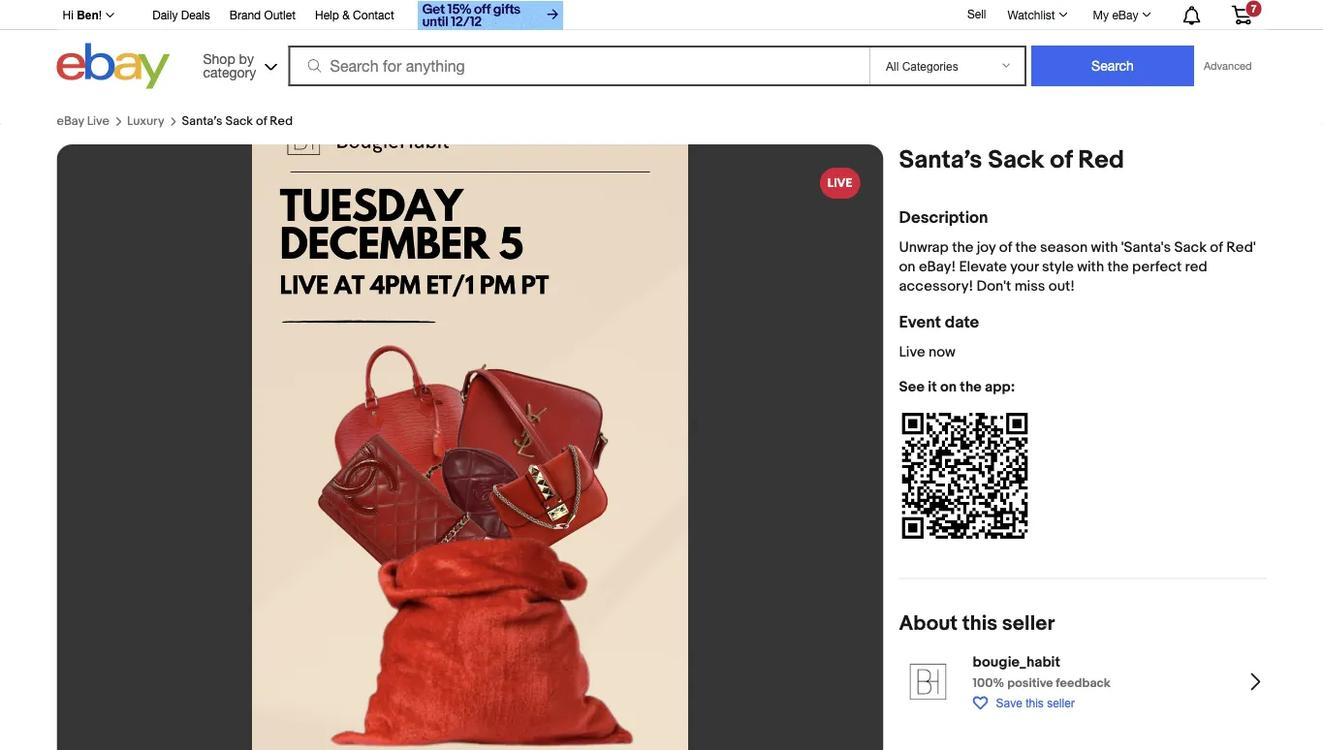 Task type: locate. For each thing, give the bounding box(es) containing it.
ebay
[[1113, 8, 1139, 21], [57, 114, 84, 129]]

1 vertical spatial red
[[1079, 145, 1125, 175]]

positive
[[1008, 676, 1054, 691]]

bougie_habit 100% positive feedback save this seller
[[973, 654, 1111, 710]]

seller down feedback at right
[[1047, 697, 1075, 710]]

shop by category button
[[194, 43, 282, 85]]

red up season
[[1079, 145, 1125, 175]]

get an extra 15% off image
[[418, 1, 563, 30]]

0 horizontal spatial on
[[899, 258, 916, 275]]

help
[[315, 8, 339, 22]]

0 horizontal spatial santa's
[[182, 114, 223, 129]]

this down positive
[[1026, 697, 1044, 710]]

1 vertical spatial this
[[1026, 697, 1044, 710]]

ebay left luxury
[[57, 114, 84, 129]]

sell link
[[959, 7, 995, 20]]

on down unwrap at right
[[899, 258, 916, 275]]

santa's sack of red down category
[[182, 114, 293, 129]]

1 horizontal spatial santa's sack of red
[[899, 145, 1125, 175]]

elevate
[[959, 258, 1007, 275]]

my ebay
[[1093, 8, 1139, 21]]

of
[[256, 114, 267, 129], [1050, 145, 1073, 175], [1000, 239, 1013, 256], [1211, 239, 1224, 256]]

0 horizontal spatial live
[[87, 114, 109, 129]]

hi ben !
[[63, 9, 102, 22]]

0 vertical spatial ebay
[[1113, 8, 1139, 21]]

date
[[945, 313, 980, 333]]

red
[[270, 114, 293, 129], [1079, 145, 1125, 175]]

1 vertical spatial santa's
[[899, 145, 983, 175]]

1 vertical spatial seller
[[1047, 697, 1075, 710]]

1 vertical spatial ebay
[[57, 114, 84, 129]]

now
[[929, 343, 956, 361]]

sack up joy
[[988, 145, 1045, 175]]

seller inside bougie_habit 100% positive feedback save this seller
[[1047, 697, 1075, 710]]

category
[[203, 64, 256, 80]]

event date
[[899, 313, 980, 333]]

1 horizontal spatial ebay
[[1113, 8, 1139, 21]]

0 vertical spatial on
[[899, 258, 916, 275]]

sack down category
[[225, 114, 253, 129]]

miss
[[1015, 277, 1046, 295]]

1 vertical spatial live
[[828, 176, 853, 191]]

app:
[[985, 378, 1016, 396]]

style
[[1042, 258, 1074, 275]]

it
[[928, 378, 937, 396]]

2 vertical spatial sack
[[1175, 239, 1207, 256]]

help & contact link
[[315, 5, 394, 27]]

with
[[1091, 239, 1119, 256], [1078, 258, 1105, 275]]

brand outlet link
[[230, 5, 296, 27]]

ebay!
[[919, 258, 956, 275]]

the down 'santa's
[[1108, 258, 1129, 275]]

ebay live
[[57, 114, 109, 129]]

advanced
[[1204, 60, 1252, 72]]

seller up bougie_habit
[[1003, 611, 1055, 637]]

santa's
[[182, 114, 223, 129], [899, 145, 983, 175]]

santa's sack of red up description
[[899, 145, 1125, 175]]

1 vertical spatial on
[[941, 378, 957, 396]]

brand outlet
[[230, 8, 296, 22]]

this
[[963, 611, 998, 637], [1026, 697, 1044, 710]]

1 horizontal spatial live
[[828, 176, 853, 191]]

sack
[[225, 114, 253, 129], [988, 145, 1045, 175], [1175, 239, 1207, 256]]

with right season
[[1091, 239, 1119, 256]]

2 horizontal spatial sack
[[1175, 239, 1207, 256]]

the left joy
[[952, 239, 974, 256]]

0 horizontal spatial sack
[[225, 114, 253, 129]]

season
[[1041, 239, 1088, 256]]

save this seller button
[[973, 696, 1075, 711]]

0 horizontal spatial red
[[270, 114, 293, 129]]

my ebay link
[[1083, 3, 1160, 26]]

of up season
[[1050, 145, 1073, 175]]

bougie_habit image
[[899, 653, 958, 711]]

1 horizontal spatial this
[[1026, 697, 1044, 710]]

live
[[87, 114, 109, 129], [828, 176, 853, 191], [899, 343, 926, 361]]

save
[[996, 697, 1023, 710]]

2 vertical spatial live
[[899, 343, 926, 361]]

your
[[1011, 258, 1039, 275]]

live for live now
[[899, 343, 926, 361]]

deals
[[181, 8, 210, 22]]

0 vertical spatial santa's
[[182, 114, 223, 129]]

ebay right my
[[1113, 8, 1139, 21]]

the
[[952, 239, 974, 256], [1016, 239, 1037, 256], [1108, 258, 1129, 275], [960, 378, 982, 396]]

watchlist link
[[997, 3, 1077, 26]]

None submit
[[1032, 46, 1195, 86]]

red down shop by category dropdown button
[[270, 114, 293, 129]]

1 vertical spatial santa's sack of red
[[899, 145, 1125, 175]]

this right "about"
[[963, 611, 998, 637]]

ben
[[77, 9, 99, 22]]

about this seller
[[899, 611, 1055, 637]]

1 horizontal spatial red
[[1079, 145, 1125, 175]]

santa's right luxury
[[182, 114, 223, 129]]

seller
[[1003, 611, 1055, 637], [1047, 697, 1075, 710]]

with right "style"
[[1078, 258, 1105, 275]]

1 vertical spatial with
[[1078, 258, 1105, 275]]

0 vertical spatial live
[[87, 114, 109, 129]]

sack up the red
[[1175, 239, 1207, 256]]

2 horizontal spatial live
[[899, 343, 926, 361]]

feedback
[[1056, 676, 1111, 691]]

ebay live link
[[57, 114, 109, 129]]

daily
[[152, 8, 178, 22]]

daily deals link
[[152, 5, 210, 27]]

santa's up description
[[899, 145, 983, 175]]

luxury
[[127, 114, 164, 129]]

out!
[[1049, 277, 1075, 295]]

bougie_habit
[[973, 654, 1061, 672]]

santa's sack of red
[[182, 114, 293, 129], [899, 145, 1125, 175]]

on right it
[[941, 378, 957, 396]]

0 vertical spatial sack
[[225, 114, 253, 129]]

see
[[899, 378, 925, 396]]

1 horizontal spatial on
[[941, 378, 957, 396]]

1 horizontal spatial sack
[[988, 145, 1045, 175]]

watchlist
[[1008, 8, 1056, 21]]

1 horizontal spatial santa's
[[899, 145, 983, 175]]

0 horizontal spatial this
[[963, 611, 998, 637]]

0 horizontal spatial santa's sack of red
[[182, 114, 293, 129]]

on
[[899, 258, 916, 275], [941, 378, 957, 396]]

help & contact
[[315, 8, 394, 22]]



Task type: describe. For each thing, give the bounding box(es) containing it.
event
[[899, 313, 941, 333]]

0 horizontal spatial ebay
[[57, 114, 84, 129]]

brand
[[230, 8, 261, 22]]

0 vertical spatial with
[[1091, 239, 1119, 256]]

red
[[1186, 258, 1208, 275]]

&
[[343, 8, 350, 22]]

contact
[[353, 8, 394, 22]]

unwrap the joy of the season with 'santa's sack of red' on ebay! elevate your style with the perfect red accessory! don't miss out!
[[899, 239, 1256, 295]]

joy
[[977, 239, 996, 256]]

the up your
[[1016, 239, 1037, 256]]

live for live
[[828, 176, 853, 191]]

0 vertical spatial seller
[[1003, 611, 1055, 637]]

qrcode image
[[899, 410, 1031, 542]]

description
[[899, 208, 989, 228]]

0 vertical spatial this
[[963, 611, 998, 637]]

about
[[899, 611, 958, 637]]

7 link
[[1220, 0, 1264, 28]]

of down category
[[256, 114, 267, 129]]

none submit inside shop by category banner
[[1032, 46, 1195, 86]]

see it on the app:
[[899, 378, 1016, 396]]

by
[[239, 50, 254, 66]]

don't
[[977, 277, 1012, 295]]

unwrap
[[899, 239, 949, 256]]

sack inside unwrap the joy of the season with 'santa's sack of red' on ebay! elevate your style with the perfect red accessory! don't miss out!
[[1175, 239, 1207, 256]]

7
[[1251, 2, 1257, 14]]

live now
[[899, 343, 956, 361]]

the left app:
[[960, 378, 982, 396]]

of right joy
[[1000, 239, 1013, 256]]

shop by category banner
[[52, 0, 1267, 113]]

of left the red'
[[1211, 239, 1224, 256]]

advanced link
[[1195, 47, 1262, 85]]

ebay inside my ebay link
[[1113, 8, 1139, 21]]

100%
[[973, 676, 1005, 691]]

0 vertical spatial santa's sack of red
[[182, 114, 293, 129]]

accessory!
[[899, 277, 974, 295]]

'santa's
[[1122, 239, 1172, 256]]

this inside bougie_habit 100% positive feedback save this seller
[[1026, 697, 1044, 710]]

shop
[[203, 50, 235, 66]]

santa's sack of red link
[[182, 114, 293, 129]]

Search for anything text field
[[291, 48, 866, 84]]

my
[[1093, 8, 1109, 21]]

daily deals
[[152, 8, 210, 22]]

sell
[[968, 7, 987, 20]]

shop by category
[[203, 50, 256, 80]]

hi
[[63, 9, 74, 22]]

!
[[99, 9, 102, 22]]

luxury link
[[127, 114, 164, 129]]

red'
[[1227, 239, 1256, 256]]

on inside unwrap the joy of the season with 'santa's sack of red' on ebay! elevate your style with the perfect red accessory! don't miss out!
[[899, 258, 916, 275]]

0 vertical spatial red
[[270, 114, 293, 129]]

perfect
[[1133, 258, 1182, 275]]

1 vertical spatial sack
[[988, 145, 1045, 175]]

outlet
[[264, 8, 296, 22]]

account navigation
[[52, 0, 1267, 32]]



Task type: vqa. For each thing, say whether or not it's contained in the screenshot.
Santa's Sack of Red
yes



